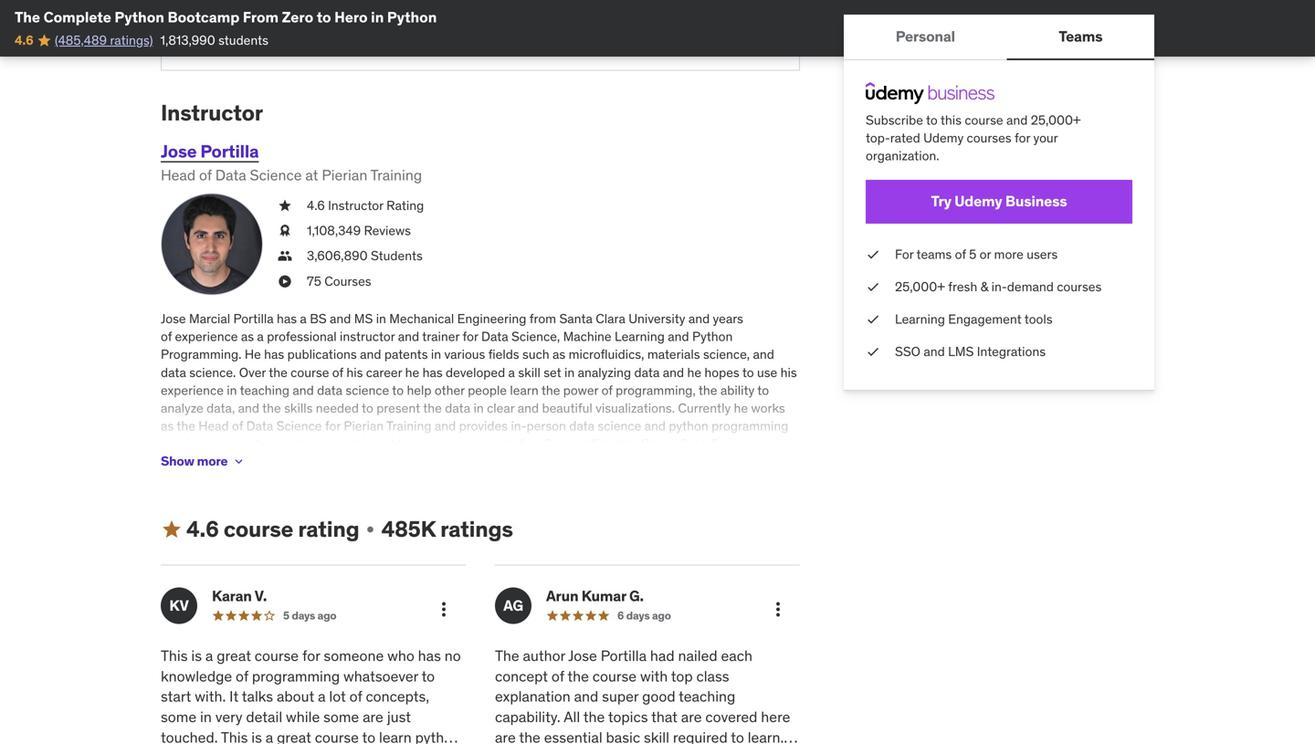 Task type: vqa. For each thing, say whether or not it's contained in the screenshot.
xsmall icon related to 1,108,349 Reviews
yes



Task type: describe. For each thing, give the bounding box(es) containing it.
to up present
[[392, 382, 404, 399]]

in right the ms
[[376, 311, 386, 327]]

1 horizontal spatial in-
[[992, 279, 1008, 295]]

days for karan v.
[[292, 609, 315, 623]]

who
[[388, 647, 415, 666]]

4.6 for 4.6 course rating
[[186, 516, 219, 543]]

each
[[721, 647, 753, 666]]

mechanical
[[390, 311, 454, 327]]

g.
[[630, 587, 644, 606]]

4.6 for 4.6
[[15, 32, 33, 48]]

university
[[629, 311, 686, 327]]

python
[[669, 418, 709, 435]]

the down set
[[542, 382, 561, 399]]

check
[[445, 454, 479, 470]]

in down trainer
[[431, 347, 442, 363]]

1 training from the top
[[161, 436, 205, 453]]

hopes
[[705, 364, 740, 381]]

good
[[643, 688, 676, 707]]

and up use
[[753, 347, 775, 363]]

this
[[941, 112, 962, 128]]

to down concepts,
[[362, 729, 376, 745]]

tools
[[1025, 311, 1053, 328]]

3,606,890 students
[[307, 248, 423, 264]]

pierian inside jose marcial portilla has a bs and ms in mechanical engineering from santa clara university and years of experience as a professional instructor and trainer for data science, machine learning and python programming. he has publications and patents in various fields such as microfluidics, materials science, and data science. over the course of his career he has developed a skill set in analyzing data and he hopes to use his experience in teaching and data science to help other people learn the power of programming, the ability to analyze data, and the skills needed to present the data in clear and beautiful visualizations. currently he works as the head of data science for pierian training and provides in-person data science and python programming training courses to employees working at top companies, including general electric, cigna, salesforce, starbucks, mckinsey and many more. feel free to check out the website link to find out more information about training offerings.
[[344, 418, 384, 435]]

students
[[371, 248, 423, 264]]

offerings.
[[208, 472, 261, 488]]

set
[[544, 364, 562, 381]]

xsmall image inside show more button
[[232, 455, 246, 469]]

xsmall image for learning
[[866, 311, 881, 329]]

0 vertical spatial as
[[241, 329, 254, 345]]

0 vertical spatial 5
[[970, 246, 977, 263]]

the down the capability.
[[519, 729, 541, 745]]

salesforce,
[[681, 436, 747, 453]]

the ability
[[699, 382, 755, 399]]

the up all
[[568, 667, 589, 686]]

1,813,990
[[160, 32, 215, 48]]

organization.
[[866, 148, 940, 164]]

2 horizontal spatial he
[[734, 400, 749, 417]]

for inside this is a great course for someone who has no knowledge of programming whatsoever to start with. it talks about a lot of concepts, some in very detail while some are just touched. this is a great course to learn py
[[302, 647, 320, 666]]

2 horizontal spatial courses
[[1058, 279, 1102, 295]]

0 horizontal spatial this
[[161, 647, 188, 666]]

programming inside jose marcial portilla has a bs and ms in mechanical engineering from santa clara university and years of experience as a professional instructor and trainer for data science, machine learning and python programming. he has publications and patents in various fields such as microfluidics, materials science, and data science. over the course of his career he has developed a skill set in analyzing data and he hopes to use his experience in teaching and data science to help other people learn the power of programming, the ability to analyze data, and the skills needed to present the data in clear and beautiful visualizations. currently he works as the head of data science for pierian training and provides in-person data science and python programming training courses to employees working at top companies, including general electric, cigna, salesforce, starbucks, mckinsey and many more. feel free to check out the website link to find out more information about training offerings.
[[712, 418, 789, 435]]

additional actions for review by karan v. image
[[433, 599, 455, 621]]

additional actions for review by arun kumar g. image
[[768, 599, 790, 621]]

jose portilla link
[[161, 140, 259, 162]]

talks
[[242, 688, 273, 707]]

concepts,
[[366, 688, 430, 707]]

patents
[[385, 347, 428, 363]]

has up help
[[423, 364, 443, 381]]

whatsoever
[[344, 667, 419, 686]]

the right over
[[269, 364, 288, 381]]

2 horizontal spatial are
[[682, 708, 702, 727]]

6
[[618, 609, 624, 623]]

course inside jose marcial portilla has a bs and ms in mechanical engineering from santa clara university and years of experience as a professional instructor and trainer for data science, machine learning and python programming. he has publications and patents in various fields such as microfluidics, materials science, and data science. over the course of his career he has developed a skill set in analyzing data and he hopes to use his experience in teaching and data science to help other people learn the power of programming, the ability to analyze data, and the skills needed to present the data in clear and beautiful visualizations. currently he works as the head of data science for pierian training and provides in-person data science and python programming training courses to employees working at top companies, including general electric, cigna, salesforce, starbucks, mckinsey and many more. feel free to check out the website link to find out more information about training offerings.
[[291, 364, 329, 381]]

1 vertical spatial this
[[221, 729, 248, 745]]

has up professional
[[277, 311, 297, 327]]

kv
[[169, 597, 189, 615]]

developed
[[446, 364, 506, 381]]

5 days ago
[[283, 609, 337, 623]]

and up programming,
[[663, 364, 685, 381]]

companies,
[[420, 436, 485, 453]]

to up mckinsey
[[255, 436, 267, 453]]

ago for for
[[318, 609, 337, 623]]

in- inside jose marcial portilla has a bs and ms in mechanical engineering from santa clara university and years of experience as a professional instructor and trainer for data science, machine learning and python programming. he has publications and patents in various fields such as microfluidics, materials science, and data science. over the course of his career he has developed a skill set in analyzing data and he hopes to use his experience in teaching and data science to help other people learn the power of programming, the ability to analyze data, and the skills needed to present the data in clear and beautiful visualizations. currently he works as the head of data science for pierian training and provides in-person data science and python programming training courses to employees working at top companies, including general electric, cigna, salesforce, starbucks, mckinsey and many more. feel free to check out the website link to find out more information about training offerings.
[[511, 418, 527, 435]]

other
[[435, 382, 465, 399]]

jose for marcial
[[161, 311, 186, 327]]

to right link
[[597, 454, 609, 470]]

and right 'bs'
[[330, 311, 351, 327]]

jose for portilla
[[161, 140, 197, 162]]

in up provides
[[474, 400, 484, 417]]

over
[[239, 364, 266, 381]]

data up programming,
[[635, 364, 660, 381]]

3,606,890
[[307, 248, 368, 264]]

a up he
[[257, 329, 264, 345]]

to left use
[[743, 364, 754, 381]]

needed
[[316, 400, 359, 417]]

courses
[[325, 273, 372, 290]]

science,
[[512, 329, 560, 345]]

head inside jose portilla head of data science at pierian training
[[161, 166, 196, 185]]

clara
[[596, 311, 626, 327]]

data up 'experience'
[[161, 364, 186, 381]]

data down other
[[445, 400, 471, 417]]

career
[[366, 364, 402, 381]]

2 vertical spatial data
[[246, 418, 273, 435]]

jose portilla image
[[161, 193, 263, 296]]

sso
[[896, 344, 921, 360]]

and right data, at the left of the page
[[238, 400, 260, 417]]

at inside jose portilla head of data science at pierian training
[[306, 166, 318, 185]]

cigna,
[[641, 436, 678, 453]]

information
[[691, 454, 757, 470]]

to inside the author jose portilla had nailed each concept of the course with top class explanation and super good teaching capability. all the topics that are covered here are the essential basic skill required to lear
[[731, 729, 745, 745]]

more inside button
[[197, 453, 228, 470]]

find
[[612, 454, 633, 470]]

of up it
[[236, 667, 249, 686]]

udemy business image
[[866, 82, 995, 104]]

2 some from the left
[[324, 708, 359, 727]]

including
[[488, 436, 541, 453]]

xsmall image for 1,108,349 reviews
[[278, 222, 292, 240]]

and up skills
[[293, 382, 314, 399]]

this is a great course for someone who has no knowledge of programming whatsoever to start with. it talks about a lot of concepts, some in very detail while some are just touched. this is a great course to learn py
[[161, 647, 465, 745]]

training and
[[387, 418, 456, 435]]

reviews
[[364, 223, 411, 239]]

demand
[[1008, 279, 1054, 295]]

class
[[697, 667, 730, 686]]

a left 'bs'
[[300, 311, 307, 327]]

medium image
[[161, 519, 183, 541]]

help
[[407, 382, 432, 399]]

of down data, at the left of the page
[[232, 418, 243, 435]]

covered
[[706, 708, 758, 727]]

pierian inside jose portilla head of data science at pierian training
[[322, 166, 368, 185]]

people
[[468, 382, 507, 399]]

to inside "subscribe to this course and 25,000+ top‑rated udemy courses for your organization."
[[927, 112, 938, 128]]

beautiful
[[542, 400, 593, 417]]

top‑rated
[[866, 130, 921, 146]]

portilla inside jose portilla head of data science at pierian training
[[200, 140, 259, 162]]

arun kumar g.
[[546, 587, 644, 606]]

from
[[243, 8, 279, 27]]

knowledge
[[161, 667, 232, 686]]

and right sso
[[924, 344, 946, 360]]

to right needed
[[362, 400, 374, 417]]

show more
[[161, 453, 228, 470]]

4.6 instructor rating
[[307, 197, 424, 214]]

microfluidics, materials
[[569, 347, 701, 363]]

and inside "subscribe to this course and 25,000+ top‑rated udemy courses for your organization."
[[1007, 112, 1028, 128]]

0 horizontal spatial 25,000+
[[896, 279, 946, 295]]

from
[[530, 311, 557, 327]]

(485,489 ratings)
[[55, 32, 153, 48]]

teaching inside jose marcial portilla has a bs and ms in mechanical engineering from santa clara university and years of experience as a professional instructor and trainer for data science, machine learning and python programming. he has publications and patents in various fields such as microfluidics, materials science, and data science. over the course of his career he has developed a skill set in analyzing data and he hopes to use his experience in teaching and data science to help other people learn the power of programming, the ability to analyze data, and the skills needed to present the data in clear and beautiful visualizations. currently he works as the head of data science for pierian training and provides in-person data science and python programming training courses to employees working at top companies, including general electric, cigna, salesforce, starbucks, mckinsey and many more. feel free to check out the website link to find out more information about training offerings.
[[240, 382, 290, 399]]

data up needed
[[317, 382, 343, 399]]

2 vertical spatial as
[[161, 418, 174, 435]]

1 horizontal spatial python
[[387, 8, 437, 27]]

6 days ago
[[618, 609, 671, 623]]

science,
[[704, 347, 750, 363]]

a down detail
[[266, 729, 273, 745]]

start
[[161, 688, 191, 707]]

the down including
[[504, 454, 523, 470]]

v.
[[255, 587, 267, 606]]

1,108,349
[[307, 223, 361, 239]]

trainer
[[422, 329, 460, 345]]

the right all
[[584, 708, 605, 727]]

ms
[[354, 311, 373, 327]]

of down analyzing
[[602, 382, 613, 399]]

course down while
[[315, 729, 359, 745]]

it
[[230, 688, 239, 707]]

1 vertical spatial science
[[598, 418, 642, 435]]

the up training and
[[423, 400, 442, 417]]

learn inside this is a great course for someone who has no knowledge of programming whatsoever to start with. it talks about a lot of concepts, some in very detail while some are just touched. this is a great course to learn py
[[379, 729, 412, 745]]

a up knowledge
[[206, 647, 213, 666]]

4.6 course rating
[[186, 516, 360, 543]]

tab list containing personal
[[844, 15, 1155, 60]]

basic
[[606, 729, 641, 745]]

the left skills
[[262, 400, 281, 417]]

or
[[980, 246, 992, 263]]

1 horizontal spatial great
[[277, 729, 311, 745]]

karan
[[212, 587, 252, 606]]

xsmall image for for
[[866, 246, 881, 264]]

in inside this is a great course for someone who has no knowledge of programming whatsoever to start with. it talks about a lot of concepts, some in very detail while some are just touched. this is a great course to learn py
[[200, 708, 212, 727]]

many
[[308, 454, 339, 470]]

jose inside the author jose portilla had nailed each concept of the course with top class explanation and super good teaching capability. all the topics that are covered here are the essential basic skill required to lear
[[569, 647, 598, 666]]

to right zero
[[317, 8, 331, 27]]

2 his from the left
[[781, 364, 798, 381]]

about inside jose marcial portilla has a bs and ms in mechanical engineering from santa clara university and years of experience as a professional instructor and trainer for data science, machine learning and python programming. he has publications and patents in various fields such as microfluidics, materials science, and data science. over the course of his career he has developed a skill set in analyzing data and he hopes to use his experience in teaching and data science to help other people learn the power of programming, the ability to analyze data, and the skills needed to present the data in clear and beautiful visualizations. currently he works as the head of data science for pierian training and provides in-person data science and python programming training courses to employees working at top companies, including general electric, cigna, salesforce, starbucks, mckinsey and many more. feel free to check out the website link to find out more information about training offerings.
[[760, 454, 793, 470]]

and years
[[689, 311, 744, 327]]

1 horizontal spatial are
[[495, 729, 516, 745]]

someone
[[324, 647, 384, 666]]

no
[[445, 647, 461, 666]]

0 horizontal spatial he
[[405, 364, 420, 381]]

and down 'employees'
[[283, 454, 305, 470]]

0 horizontal spatial python
[[115, 8, 164, 27]]

udemy inside "subscribe to this course and 25,000+ top‑rated udemy courses for your organization."
[[924, 130, 964, 146]]

0 vertical spatial great
[[217, 647, 251, 666]]

xsmall image for 3,606,890
[[278, 247, 292, 265]]

the down analyze
[[177, 418, 195, 435]]

4.6 for 4.6 instructor rating
[[307, 197, 325, 214]]

2 horizontal spatial more
[[995, 246, 1024, 263]]

1 vertical spatial instructor
[[328, 197, 384, 214]]

course inside "subscribe to this course and 25,000+ top‑rated udemy courses for your organization."
[[965, 112, 1004, 128]]

for inside "subscribe to this course and 25,000+ top‑rated udemy courses for your organization."
[[1015, 130, 1031, 146]]

mckinsey
[[225, 454, 280, 470]]

while
[[286, 708, 320, 727]]

skills
[[284, 400, 313, 417]]

jose marcial portilla has a bs and ms in mechanical engineering from santa clara university and years of experience as a professional instructor and trainer for data science, machine learning and python programming. he has publications and patents in various fields such as microfluidics, materials science, and data science. over the course of his career he has developed a skill set in analyzing data and he hopes to use his experience in teaching and data science to help other people learn the power of programming, the ability to analyze data, and the skills needed to present the data in clear and beautiful visualizations. currently he works as the head of data science for pierian training and provides in-person data science and python programming training courses to employees working at top companies, including general electric, cigna, salesforce, starbucks, mckinsey and many more. feel free to check out the website link to find out more information about training offerings.
[[161, 311, 798, 488]]

portilla inside the author jose portilla had nailed each concept of the course with top class explanation and super good teaching capability. all the topics that are covered here are the essential basic skill required to lear
[[601, 647, 647, 666]]

and inside the author jose portilla had nailed each concept of the course with top class explanation and super good teaching capability. all the topics that are covered here are the essential basic skill required to lear
[[574, 688, 599, 707]]

skill inside the author jose portilla had nailed each concept of the course with top class explanation and super good teaching capability. all the topics that are covered here are the essential basic skill required to lear
[[644, 729, 670, 745]]



Task type: locate. For each thing, give the bounding box(es) containing it.
0 vertical spatial data
[[215, 166, 246, 185]]

engagement
[[949, 311, 1022, 328]]

0 horizontal spatial 5
[[283, 609, 290, 623]]

of
[[199, 166, 212, 185], [956, 246, 967, 263], [332, 364, 344, 381], [602, 382, 613, 399], [232, 418, 243, 435], [236, 667, 249, 686], [552, 667, 565, 686], [350, 688, 362, 707]]

25,000+ down teams
[[896, 279, 946, 295]]

of left or
[[956, 246, 967, 263]]

0 horizontal spatial some
[[161, 708, 197, 727]]

2 training from the top
[[161, 472, 205, 488]]

rating
[[298, 516, 360, 543]]

about up while
[[277, 688, 315, 707]]

0 vertical spatial this
[[161, 647, 188, 666]]

explanation
[[495, 688, 571, 707]]

in-
[[992, 279, 1008, 295], [511, 418, 527, 435]]

santa
[[560, 311, 593, 327]]

0 vertical spatial teaching
[[240, 382, 290, 399]]

xsmall image
[[278, 222, 292, 240], [278, 273, 292, 291], [866, 343, 881, 361], [232, 455, 246, 469]]

and down university at the top of page
[[668, 329, 690, 345]]

0 vertical spatial instructor
[[161, 99, 263, 127]]

teaching down class
[[679, 688, 736, 707]]

1 horizontal spatial out
[[637, 454, 655, 470]]

1 vertical spatial jose
[[161, 311, 186, 327]]

0 horizontal spatial his
[[347, 364, 363, 381]]

1 vertical spatial pierian
[[344, 418, 384, 435]]

about
[[760, 454, 793, 470], [277, 688, 315, 707]]

for down 5 days ago
[[302, 647, 320, 666]]

programming.
[[161, 347, 242, 363]]

course down offerings.
[[224, 516, 294, 543]]

employees
[[270, 436, 332, 453]]

0 vertical spatial at
[[306, 166, 318, 185]]

business
[[1006, 192, 1068, 211]]

for
[[896, 246, 914, 263]]

and down the instructor
[[360, 347, 382, 363]]

electric,
[[592, 436, 638, 453]]

1 horizontal spatial his
[[781, 364, 798, 381]]

1 horizontal spatial this
[[221, 729, 248, 745]]

science down skills
[[277, 418, 322, 435]]

for up "various"
[[463, 329, 479, 345]]

sso and lms integrations
[[896, 344, 1046, 360]]

this down very
[[221, 729, 248, 745]]

learn down just
[[379, 729, 412, 745]]

as down analyze
[[161, 418, 174, 435]]

1 vertical spatial is
[[252, 729, 262, 745]]

science inside jose portilla head of data science at pierian training
[[250, 166, 302, 185]]

xsmall image
[[278, 197, 292, 215], [866, 246, 881, 264], [278, 247, 292, 265], [866, 278, 881, 296], [866, 311, 881, 329], [363, 523, 378, 537]]

use
[[758, 364, 778, 381]]

in right set
[[565, 364, 575, 381]]

he down the ability
[[734, 400, 749, 417]]

2 vertical spatial jose
[[569, 647, 598, 666]]

xsmall image for 25,000+
[[866, 278, 881, 296]]

touched.
[[161, 729, 218, 745]]

he
[[245, 347, 261, 363]]

programming down works on the right bottom of the page
[[712, 418, 789, 435]]

0 horizontal spatial teaching
[[240, 382, 290, 399]]

0 vertical spatial science
[[250, 166, 302, 185]]

0 horizontal spatial learn
[[379, 729, 412, 745]]

days for arun kumar g.
[[627, 609, 650, 623]]

0 vertical spatial top
[[398, 436, 417, 453]]

1 vertical spatial training
[[161, 472, 205, 488]]

skill down such
[[518, 364, 541, 381]]

data inside jose portilla head of data science at pierian training
[[215, 166, 246, 185]]

concept
[[495, 667, 548, 686]]

1 horizontal spatial programming
[[712, 418, 789, 435]]

to
[[317, 8, 331, 27], [927, 112, 938, 128], [743, 364, 754, 381], [392, 382, 404, 399], [758, 382, 770, 399], [362, 400, 374, 417], [255, 436, 267, 453], [430, 454, 442, 470], [597, 454, 609, 470], [422, 667, 435, 686], [362, 729, 376, 745], [731, 729, 745, 745]]

a left lot
[[318, 688, 326, 707]]

more inside jose marcial portilla has a bs and ms in mechanical engineering from santa clara university and years of experience as a professional instructor and trainer for data science, machine learning and python programming. he has publications and patents in various fields such as microfluidics, materials science, and data science. over the course of his career he has developed a skill set in analyzing data and he hopes to use his experience in teaching and data science to help other people learn the power of programming, the ability to analyze data, and the skills needed to present the data in clear and beautiful visualizations. currently he works as the head of data science for pierian training and provides in-person data science and python programming training courses to employees working at top companies, including general electric, cigna, salesforce, starbucks, mckinsey and many more. feel free to check out the website link to find out more information about training offerings.
[[658, 454, 688, 470]]

try
[[932, 192, 952, 211]]

2 vertical spatial courses
[[208, 436, 253, 453]]

power
[[564, 382, 599, 399]]

is up knowledge
[[191, 647, 202, 666]]

present
[[377, 400, 421, 417]]

python down and years
[[693, 329, 733, 345]]

are left just
[[363, 708, 384, 727]]

the for the author jose portilla had nailed each concept of the course with top class explanation and super good teaching capability. all the topics that are covered here are the essential basic skill required to lear
[[495, 647, 520, 666]]

0 horizontal spatial the
[[15, 8, 40, 27]]

and up person
[[518, 400, 539, 417]]

1 horizontal spatial is
[[252, 729, 262, 745]]

0 vertical spatial jose
[[161, 140, 197, 162]]

top inside the author jose portilla had nailed each concept of the course with top class explanation and super good teaching capability. all the topics that are covered here are the essential basic skill required to lear
[[671, 667, 693, 686]]

0 vertical spatial learn
[[510, 382, 539, 399]]

learning up microfluidics, materials
[[615, 329, 665, 345]]

course up super
[[593, 667, 637, 686]]

2 horizontal spatial python
[[693, 329, 733, 345]]

experience
[[161, 382, 224, 399]]

show more button
[[161, 444, 246, 480]]

0 vertical spatial the
[[15, 8, 40, 27]]

25,000+ up your
[[1031, 112, 1082, 128]]

of inside jose portilla head of data science at pierian training
[[199, 166, 212, 185]]

super
[[602, 688, 639, 707]]

course down publications
[[291, 364, 329, 381]]

teams button
[[1008, 15, 1155, 58]]

0 vertical spatial learning
[[896, 311, 946, 328]]

for
[[1015, 130, 1031, 146], [463, 329, 479, 345], [325, 418, 341, 435], [302, 647, 320, 666]]

ago for nailed
[[652, 609, 671, 623]]

of right lot
[[350, 688, 362, 707]]

some
[[161, 708, 197, 727], [324, 708, 359, 727]]

hero
[[335, 8, 368, 27]]

0 vertical spatial 4.6
[[15, 32, 33, 48]]

and up patents
[[398, 329, 420, 345]]

1 vertical spatial science
[[277, 418, 322, 435]]

0 vertical spatial is
[[191, 647, 202, 666]]

teams
[[917, 246, 952, 263]]

head inside jose marcial portilla has a bs and ms in mechanical engineering from santa clara university and years of experience as a professional instructor and trainer for data science, machine learning and python programming. he has publications and patents in various fields such as microfluidics, materials science, and data science. over the course of his career he has developed a skill set in analyzing data and he hopes to use his experience in teaching and data science to help other people learn the power of programming, the ability to analyze data, and the skills needed to present the data in clear and beautiful visualizations. currently he works as the head of data science for pierian training and provides in-person data science and python programming training courses to employees working at top companies, including general electric, cigna, salesforce, starbucks, mckinsey and many more. feel free to check out the website link to find out more information about training offerings.
[[199, 418, 229, 435]]

of down jose portilla link
[[199, 166, 212, 185]]

udemy right try on the top right of page
[[955, 192, 1003, 211]]

the for the complete python bootcamp from zero to hero in python
[[15, 8, 40, 27]]

total: $52.97 $419.97
[[184, 15, 344, 37]]

about inside this is a great course for someone who has no knowledge of programming whatsoever to start with. it talks about a lot of concepts, some in very detail while some are just touched. this is a great course to learn py
[[277, 688, 315, 707]]

clear
[[487, 400, 515, 417]]

0 vertical spatial head
[[161, 166, 196, 185]]

free
[[405, 454, 428, 470]]

ratings
[[441, 516, 513, 543]]

1 vertical spatial portilla
[[234, 311, 274, 327]]

1 ago from the left
[[318, 609, 337, 623]]

0 vertical spatial training
[[161, 436, 205, 453]]

2 out from the left
[[637, 454, 655, 470]]

1 vertical spatial courses
[[1058, 279, 1102, 295]]

1 vertical spatial udemy
[[955, 192, 1003, 211]]

are
[[363, 708, 384, 727], [682, 708, 702, 727], [495, 729, 516, 745]]

0 horizontal spatial head
[[161, 166, 196, 185]]

1 vertical spatial 25,000+
[[896, 279, 946, 295]]

has left no
[[418, 647, 441, 666]]

courses
[[967, 130, 1012, 146], [1058, 279, 1102, 295], [208, 436, 253, 453]]

personal button
[[844, 15, 1008, 58]]

to down use
[[758, 382, 770, 399]]

lms
[[949, 344, 974, 360]]

1 horizontal spatial instructor
[[328, 197, 384, 214]]

website
[[526, 454, 571, 470]]

great up it
[[217, 647, 251, 666]]

great
[[217, 647, 251, 666], [277, 729, 311, 745]]

the left the complete
[[15, 8, 40, 27]]

courses left your
[[967, 130, 1012, 146]]

currently
[[678, 400, 731, 417]]

1 vertical spatial 5
[[283, 609, 290, 623]]

is
[[191, 647, 202, 666], [252, 729, 262, 745]]

the
[[15, 8, 40, 27], [495, 647, 520, 666]]

his
[[347, 364, 363, 381], [781, 364, 798, 381]]

xsmall image for sso and lms integrations
[[866, 343, 881, 361]]

$52.97
[[229, 15, 285, 37]]

just
[[387, 708, 411, 727]]

out
[[483, 454, 501, 470], [637, 454, 655, 470]]

learning up sso
[[896, 311, 946, 328]]

1 horizontal spatial he
[[688, 364, 702, 381]]

course inside the author jose portilla had nailed each concept of the course with top class explanation and super good teaching capability. all the topics that are covered here are the essential basic skill required to lear
[[593, 667, 637, 686]]

training up show
[[161, 436, 205, 453]]

25,000+ fresh & in-demand courses
[[896, 279, 1102, 295]]

is down detail
[[252, 729, 262, 745]]

he down patents
[[405, 364, 420, 381]]

1 days from the left
[[292, 609, 315, 623]]

xsmall image for 4.6
[[278, 197, 292, 215]]

0 horizontal spatial instructor
[[161, 99, 263, 127]]

and up all
[[574, 688, 599, 707]]

ago
[[318, 609, 337, 623], [652, 609, 671, 623]]

to up concepts,
[[422, 667, 435, 686]]

2 vertical spatial 4.6
[[186, 516, 219, 543]]

courses right demand on the top of page
[[1058, 279, 1102, 295]]

0 horizontal spatial in-
[[511, 418, 527, 435]]

485k ratings
[[382, 516, 513, 543]]

0 horizontal spatial about
[[277, 688, 315, 707]]

top inside jose marcial portilla has a bs and ms in mechanical engineering from santa clara university and years of experience as a professional instructor and trainer for data science, machine learning and python programming. he has publications and patents in various fields such as microfluidics, materials science, and data science. over the course of his career he has developed a skill set in analyzing data and he hopes to use his experience in teaching and data science to help other people learn the power of programming, the ability to analyze data, and the skills needed to present the data in clear and beautiful visualizations. currently he works as the head of data science for pierian training and provides in-person data science and python programming training courses to employees working at top companies, including general electric, cigna, salesforce, starbucks, mckinsey and many more. feel free to check out the website link to find out more information about training offerings.
[[398, 436, 417, 453]]

1 vertical spatial programming
[[252, 667, 340, 686]]

science.
[[189, 364, 236, 381]]

more up offerings.
[[197, 453, 228, 470]]

0 vertical spatial about
[[760, 454, 793, 470]]

pierian up 4.6 instructor rating
[[322, 166, 368, 185]]

1 horizontal spatial courses
[[967, 130, 1012, 146]]

top up free
[[398, 436, 417, 453]]

of inside the author jose portilla had nailed each concept of the course with top class explanation and super good teaching capability. all the topics that are covered here are the essential basic skill required to lear
[[552, 667, 565, 686]]

75 courses
[[307, 273, 372, 290]]

1,108,349 reviews
[[307, 223, 411, 239]]

data down beautiful
[[570, 418, 595, 435]]

head down data, at the left of the page
[[199, 418, 229, 435]]

(485,489
[[55, 32, 107, 48]]

1 horizontal spatial 5
[[970, 246, 977, 263]]

jose inside jose marcial portilla has a bs and ms in mechanical engineering from santa clara university and years of experience as a professional instructor and trainer for data science, machine learning and python programming. he has publications and patents in various fields such as microfluidics, materials science, and data science. over the course of his career he has developed a skill set in analyzing data and he hopes to use his experience in teaching and data science to help other people learn the power of programming, the ability to analyze data, and the skills needed to present the data in clear and beautiful visualizations. currently he works as the head of data science for pierian training and provides in-person data science and python programming training courses to employees working at top companies, including general electric, cigna, salesforce, starbucks, mckinsey and many more. feel free to check out the website link to find out more information about training offerings.
[[161, 311, 186, 327]]

works
[[752, 400, 786, 417]]

$419.97
[[292, 17, 344, 35]]

1 vertical spatial learning
[[615, 329, 665, 345]]

1 his from the left
[[347, 364, 363, 381]]

out down including
[[483, 454, 501, 470]]

at up more. feel at bottom
[[384, 436, 395, 453]]

and up cigna,
[[645, 418, 666, 435]]

his left "career"
[[347, 364, 363, 381]]

1 vertical spatial data
[[482, 329, 509, 345]]

this up knowledge
[[161, 647, 188, 666]]

0 horizontal spatial more
[[197, 453, 228, 470]]

2 horizontal spatial as
[[553, 347, 566, 363]]

professional
[[267, 329, 337, 345]]

0 horizontal spatial as
[[161, 418, 174, 435]]

1 some from the left
[[161, 708, 197, 727]]

1 horizontal spatial learning
[[896, 311, 946, 328]]

programming
[[712, 418, 789, 435], [252, 667, 340, 686]]

0 horizontal spatial science
[[346, 382, 389, 399]]

instructor
[[161, 99, 263, 127], [328, 197, 384, 214]]

pierian
[[322, 166, 368, 185], [344, 418, 384, 435]]

1 vertical spatial great
[[277, 729, 311, 745]]

has inside this is a great course for someone who has no knowledge of programming whatsoever to start with. it talks about a lot of concepts, some in very detail while some are just touched. this is a great course to learn py
[[418, 647, 441, 666]]

to down covered
[[731, 729, 745, 745]]

are inside this is a great course for someone who has no knowledge of programming whatsoever to start with. it talks about a lot of concepts, some in very detail while some are just touched. this is a great course to learn py
[[363, 708, 384, 727]]

0 vertical spatial programming
[[712, 418, 789, 435]]

science inside jose marcial portilla has a bs and ms in mechanical engineering from santa clara university and years of experience as a professional instructor and trainer for data science, machine learning and python programming. he has publications and patents in various fields such as microfluidics, materials science, and data science. over the course of his career he has developed a skill set in analyzing data and he hopes to use his experience in teaching and data science to help other people learn the power of programming, the ability to analyze data, and the skills needed to present the data in clear and beautiful visualizations. currently he works as the head of data science for pierian training and provides in-person data science and python programming training courses to employees working at top companies, including general electric, cigna, salesforce, starbucks, mckinsey and many more. feel free to check out the website link to find out more information about training offerings.
[[277, 418, 322, 435]]

about right the information
[[760, 454, 793, 470]]

integrations
[[978, 344, 1046, 360]]

top down nailed
[[671, 667, 693, 686]]

xsmall image up offerings.
[[232, 455, 246, 469]]

learn inside jose marcial portilla has a bs and ms in mechanical engineering from santa clara university and years of experience as a professional instructor and trainer for data science, machine learning and python programming. he has publications and patents in various fields such as microfluidics, materials science, and data science. over the course of his career he has developed a skill set in analyzing data and he hopes to use his experience in teaching and data science to help other people learn the power of programming, the ability to analyze data, and the skills needed to present the data in clear and beautiful visualizations. currently he works as the head of data science for pierian training and provides in-person data science and python programming training courses to employees working at top companies, including general electric, cigna, salesforce, starbucks, mckinsey and many more. feel free to check out the website link to find out more information about training offerings.
[[510, 382, 539, 399]]

a down fields
[[509, 364, 515, 381]]

python inside jose marcial portilla has a bs and ms in mechanical engineering from santa clara university and years of experience as a professional instructor and trainer for data science, machine learning and python programming. he has publications and patents in various fields such as microfluidics, materials science, and data science. over the course of his career he has developed a skill set in analyzing data and he hopes to use his experience in teaching and data science to help other people learn the power of programming, the ability to analyze data, and the skills needed to present the data in clear and beautiful visualizations. currently he works as the head of data science for pierian training and provides in-person data science and python programming training courses to employees working at top companies, including general electric, cigna, salesforce, starbucks, mckinsey and many more. feel free to check out the website link to find out more information about training offerings.
[[693, 329, 733, 345]]

teams
[[1059, 27, 1103, 46]]

data,
[[207, 400, 235, 417]]

4.6 right medium image
[[186, 516, 219, 543]]

teaching inside the author jose portilla had nailed each concept of the course with top class explanation and super good teaching capability. all the topics that are covered here are the essential basic skill required to lear
[[679, 688, 736, 707]]

with.
[[195, 688, 226, 707]]

teaching down over
[[240, 382, 290, 399]]

25,000+
[[1031, 112, 1082, 128], [896, 279, 946, 295]]

the inside the author jose portilla had nailed each concept of the course with top class explanation and super good teaching capability. all the topics that are covered here are the essential basic skill required to lear
[[495, 647, 520, 666]]

in right hero
[[371, 8, 384, 27]]

75
[[307, 273, 322, 290]]

1 vertical spatial in-
[[511, 418, 527, 435]]

0 horizontal spatial are
[[363, 708, 384, 727]]

programming inside this is a great course for someone who has no knowledge of programming whatsoever to start with. it talks about a lot of concepts, some in very detail while some are just touched. this is a great course to learn py
[[252, 667, 340, 686]]

of down publications
[[332, 364, 344, 381]]

0 horizontal spatial at
[[306, 166, 318, 185]]

the
[[269, 364, 288, 381], [542, 382, 561, 399], [262, 400, 281, 417], [423, 400, 442, 417], [177, 418, 195, 435], [504, 454, 523, 470], [568, 667, 589, 686], [584, 708, 605, 727], [519, 729, 541, 745]]

xsmall image for 75 courses
[[278, 273, 292, 291]]

a
[[300, 311, 307, 327], [257, 329, 264, 345], [509, 364, 515, 381], [206, 647, 213, 666], [318, 688, 326, 707], [266, 729, 273, 745]]

learning engagement tools
[[896, 311, 1053, 328]]

1 vertical spatial as
[[553, 347, 566, 363]]

ago up had
[[652, 609, 671, 623]]

for down needed
[[325, 418, 341, 435]]

0 horizontal spatial days
[[292, 609, 315, 623]]

learning
[[896, 311, 946, 328], [615, 329, 665, 345]]

at
[[306, 166, 318, 185], [384, 436, 395, 453]]

very
[[215, 708, 243, 727]]

the author jose portilla had nailed each concept of the course with top class explanation and super good teaching capability. all the topics that are covered here are the essential basic skill required to lear
[[495, 647, 792, 745]]

here
[[762, 708, 791, 727]]

at inside jose marcial portilla has a bs and ms in mechanical engineering from santa clara university and years of experience as a professional instructor and trainer for data science, machine learning and python programming. he has publications and patents in various fields such as microfluidics, materials science, and data science. over the course of his career he has developed a skill set in analyzing data and he hopes to use his experience in teaching and data science to help other people learn the power of programming, the ability to analyze data, and the skills needed to present the data in clear and beautiful visualizations. currently he works as the head of data science for pierian training and provides in-person data science and python programming training courses to employees working at top companies, including general electric, cigna, salesforce, starbucks, mckinsey and many more. feel free to check out the website link to find out more information about training offerings.
[[384, 436, 395, 453]]

2 horizontal spatial 4.6
[[307, 197, 325, 214]]

2 vertical spatial portilla
[[601, 647, 647, 666]]

and right the this
[[1007, 112, 1028, 128]]

course right the this
[[965, 112, 1004, 128]]

portilla inside jose marcial portilla has a bs and ms in mechanical engineering from santa clara university and years of experience as a professional instructor and trainer for data science, machine learning and python programming. he has publications and patents in various fields such as microfluidics, materials science, and data science. over the course of his career he has developed a skill set in analyzing data and he hopes to use his experience in teaching and data science to help other people learn the power of programming, the ability to analyze data, and the skills needed to present the data in clear and beautiful visualizations. currently he works as the head of data science for pierian training and provides in-person data science and python programming training courses to employees working at top companies, including general electric, cigna, salesforce, starbucks, mckinsey and many more. feel free to check out the website link to find out more information about training offerings.
[[234, 311, 274, 327]]

in- up including
[[511, 418, 527, 435]]

topics
[[608, 708, 648, 727]]

tab list
[[844, 15, 1155, 60]]

1 horizontal spatial learn
[[510, 382, 539, 399]]

publications
[[287, 347, 357, 363]]

1 horizontal spatial 4.6
[[186, 516, 219, 543]]

science down jose portilla link
[[250, 166, 302, 185]]

2 ago from the left
[[652, 609, 671, 623]]

1 out from the left
[[483, 454, 501, 470]]

course up talks
[[255, 647, 299, 666]]

skill
[[518, 364, 541, 381], [644, 729, 670, 745]]

jose inside jose portilla head of data science at pierian training
[[161, 140, 197, 162]]

1 horizontal spatial days
[[627, 609, 650, 623]]

25,000+ inside "subscribe to this course and 25,000+ top‑rated udemy courses for your organization."
[[1031, 112, 1082, 128]]

1 horizontal spatial top
[[671, 667, 693, 686]]

learn up clear
[[510, 382, 539, 399]]

xsmall image left 1,108,349
[[278, 222, 292, 240]]

0 horizontal spatial great
[[217, 647, 251, 666]]

of down author
[[552, 667, 565, 686]]

python right hero
[[387, 8, 437, 27]]

0 horizontal spatial ago
[[318, 609, 337, 623]]

data down jose portilla link
[[215, 166, 246, 185]]

has right he
[[264, 347, 284, 363]]

ago up someone
[[318, 609, 337, 623]]

instructor up jose portilla link
[[161, 99, 263, 127]]

learning inside jose marcial portilla has a bs and ms in mechanical engineering from santa clara university and years of experience as a professional instructor and trainer for data science, machine learning and python programming. he has publications and patents in various fields such as microfluidics, materials science, and data science. over the course of his career he has developed a skill set in analyzing data and he hopes to use his experience in teaching and data science to help other people learn the power of programming, the ability to analyze data, and the skills needed to present the data in clear and beautiful visualizations. currently he works as the head of data science for pierian training and provides in-person data science and python programming training courses to employees working at top companies, including general electric, cigna, salesforce, starbucks, mckinsey and many more. feel free to check out the website link to find out more information about training offerings.
[[615, 329, 665, 345]]

skill inside jose marcial portilla has a bs and ms in mechanical engineering from santa clara university and years of experience as a professional instructor and trainer for data science, machine learning and python programming. he has publications and patents in various fields such as microfluidics, materials science, and data science. over the course of his career he has developed a skill set in analyzing data and he hopes to use his experience in teaching and data science to help other people learn the power of programming, the ability to analyze data, and the skills needed to present the data in clear and beautiful visualizations. currently he works as the head of data science for pierian training and provides in-person data science and python programming training courses to employees working at top companies, including general electric, cigna, salesforce, starbucks, mckinsey and many more. feel free to check out the website link to find out more information about training offerings.
[[518, 364, 541, 381]]

in up data, at the left of the page
[[227, 382, 237, 399]]

with
[[641, 667, 668, 686]]

courses inside "subscribe to this course and 25,000+ top‑rated udemy courses for your organization."
[[967, 130, 1012, 146]]

out down cigna,
[[637, 454, 655, 470]]

0 vertical spatial science
[[346, 382, 389, 399]]

data
[[215, 166, 246, 185], [482, 329, 509, 345], [246, 418, 273, 435]]

0 vertical spatial courses
[[967, 130, 1012, 146]]

to right free
[[430, 454, 442, 470]]

courses inside jose marcial portilla has a bs and ms in mechanical engineering from santa clara university and years of experience as a professional instructor and trainer for data science, machine learning and python programming. he has publications and patents in various fields such as microfluidics, materials science, and data science. over the course of his career he has developed a skill set in analyzing data and he hopes to use his experience in teaching and data science to help other people learn the power of programming, the ability to analyze data, and the skills needed to present the data in clear and beautiful visualizations. currently he works as the head of data science for pierian training and provides in-person data science and python programming training courses to employees working at top companies, including general electric, cigna, salesforce, starbucks, mckinsey and many more. feel free to check out the website link to find out more information about training offerings.
[[208, 436, 253, 453]]

1 horizontal spatial 25,000+
[[1031, 112, 1082, 128]]

0 horizontal spatial courses
[[208, 436, 253, 453]]

0 horizontal spatial 4.6
[[15, 32, 33, 48]]

1 horizontal spatial the
[[495, 647, 520, 666]]

0 horizontal spatial programming
[[252, 667, 340, 686]]

1 horizontal spatial teaching
[[679, 688, 736, 707]]

1 horizontal spatial ago
[[652, 609, 671, 623]]

nailed
[[678, 647, 718, 666]]

1 vertical spatial at
[[384, 436, 395, 453]]

of experience
[[161, 329, 238, 345]]

at up 1,108,349
[[306, 166, 318, 185]]

4.6
[[15, 32, 33, 48], [307, 197, 325, 214], [186, 516, 219, 543]]

karan v.
[[212, 587, 267, 606]]

2 days from the left
[[627, 609, 650, 623]]

1 vertical spatial 4.6
[[307, 197, 325, 214]]

0 horizontal spatial skill
[[518, 364, 541, 381]]

working
[[335, 436, 381, 453]]

0 vertical spatial portilla
[[200, 140, 259, 162]]

0 vertical spatial 25,000+
[[1031, 112, 1082, 128]]

0 vertical spatial udemy
[[924, 130, 964, 146]]

as up set
[[553, 347, 566, 363]]

all
[[564, 708, 580, 727]]

1 vertical spatial the
[[495, 647, 520, 666]]



